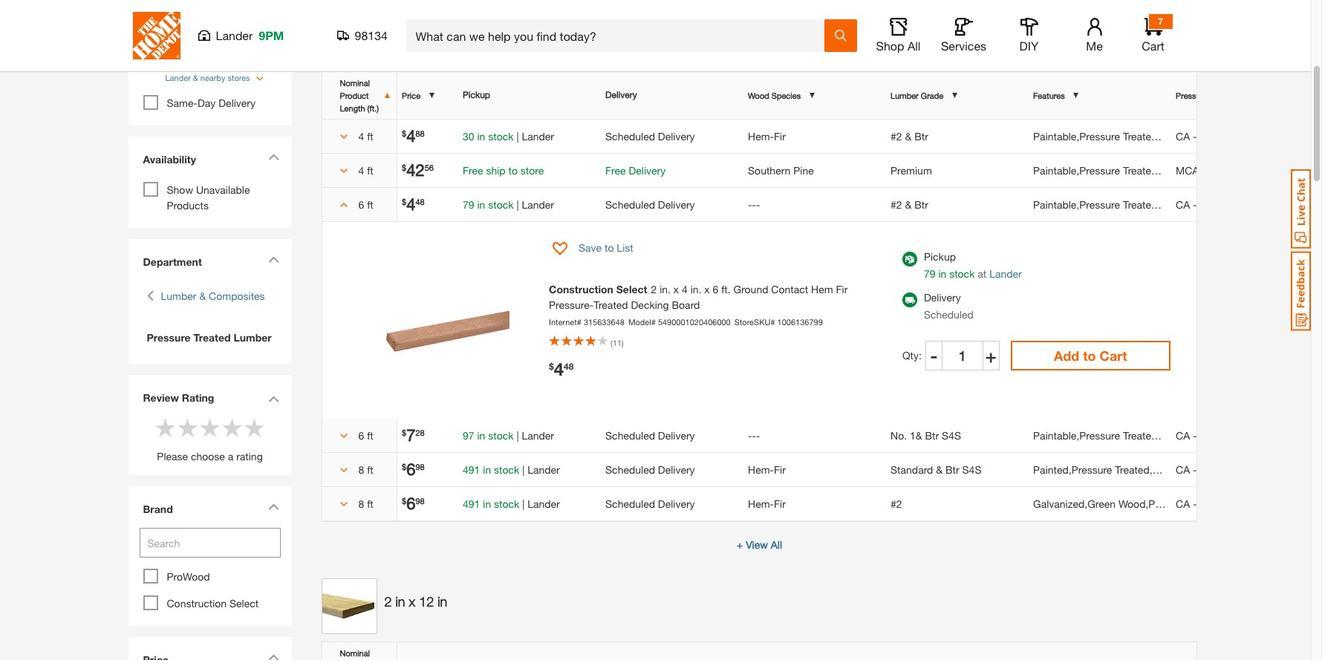 Task type: locate. For each thing, give the bounding box(es) containing it.
& down premium
[[906, 198, 912, 211]]

caret image for standard & btr s4s
[[340, 467, 347, 474]]

1 vertical spatial #2
[[891, 198, 903, 211]]

paintable,pressure treated,stainable
[[1034, 130, 1204, 142], [1034, 164, 1204, 177], [1034, 198, 1204, 211], [1034, 429, 1204, 442]]

same-day delivery link
[[167, 97, 256, 109]]

caret icon image inside the brand link
[[268, 504, 279, 511]]

0 horizontal spatial at
[[208, 47, 217, 60]]

1 free from the left
[[463, 164, 483, 177]]

treated,stainable down "mca"
[[1124, 198, 1204, 211]]

1 ca - copper azole from the top
[[1176, 130, 1264, 142]]

2 horizontal spatial lumber
[[891, 90, 919, 100]]

2 inside '2 in. x 4 in. x 6 ft. ground contact hem fir pressure-treated decking board'
[[651, 283, 657, 295]]

#2 & btr up premium
[[891, 130, 929, 142]]

feedback link image
[[1292, 251, 1312, 331]]

#2 & btr for ---
[[891, 198, 929, 211]]

availability
[[143, 153, 196, 166]]

paintable,pressure for $ 4 48
[[1034, 198, 1121, 211]]

4 paintable,pressure from the top
[[1034, 429, 1121, 442]]

in. up decking
[[660, 283, 671, 295]]

3 treated,stainable from the top
[[1124, 198, 1204, 211]]

79 up delivery scheduled
[[924, 267, 936, 280]]

get
[[143, 17, 161, 29]]

1 vertical spatial cart
[[1100, 347, 1128, 364]]

qty:
[[903, 349, 925, 362]]

x left ft.
[[705, 283, 710, 295]]

8 for standard & btr s4s
[[359, 463, 364, 476]]

4 ft down (ft.)
[[359, 130, 374, 142]]

$ 4 48 down 42
[[402, 194, 425, 214]]

wood species
[[748, 90, 801, 100]]

treated,stainable left micronized
[[1124, 164, 1204, 177]]

me button
[[1071, 18, 1119, 54]]

ca for 6 ft button associated with 7
[[1176, 429, 1191, 442]]

2 vertical spatial to
[[1084, 347, 1097, 364]]

all right view
[[771, 538, 783, 551]]

2 ca - copper azole from the top
[[1176, 198, 1264, 211]]

2 left 12
[[385, 594, 392, 610]]

in inside pickup 79 in stock at lander
[[939, 267, 947, 280]]

48 down $ 42 56
[[416, 197, 425, 206]]

1 nominal from the top
[[340, 78, 370, 87]]

caret icon image inside department link
[[268, 256, 279, 263]]

98134
[[355, 28, 388, 42]]

1 hem- from the top
[[748, 130, 774, 142]]

treated,stainable up wood,pressure
[[1124, 429, 1204, 442]]

caret icon image for department
[[268, 256, 279, 263]]

pressure-
[[549, 298, 594, 311]]

0 horizontal spatial in.
[[660, 283, 671, 295]]

1 horizontal spatial all
[[908, 39, 921, 53]]

2 up decking
[[651, 283, 657, 295]]

0 vertical spatial ---
[[748, 198, 761, 211]]

caret image
[[340, 167, 347, 175], [340, 433, 347, 440], [340, 467, 347, 474], [340, 501, 347, 508]]

0 vertical spatial construction select
[[549, 283, 648, 295]]

treated right wood,pressure
[[1193, 498, 1227, 510]]

0 vertical spatial +
[[986, 345, 997, 366]]

brand
[[143, 503, 173, 516]]

treated,stainable for $ 4 88
[[1124, 130, 1204, 142]]

1 vertical spatial 8 ft button
[[333, 496, 386, 512]]

0 horizontal spatial pickup
[[463, 89, 490, 100]]

$ 4 48 down internet#
[[549, 359, 574, 380]]

star symbol image up a
[[221, 417, 243, 439]]

stock for #2's the 8 ft 'button'
[[494, 498, 520, 510]]

0 vertical spatial #2
[[891, 130, 903, 142]]

x right 98134
[[409, 23, 416, 39]]

1 vertical spatial 6 ft
[[359, 429, 374, 442]]

& left nearby
[[193, 72, 198, 82]]

0 horizontal spatial to
[[509, 164, 518, 177]]

1 paintable,pressure from the top
[[1034, 130, 1121, 142]]

in
[[396, 23, 405, 39], [430, 23, 440, 39], [477, 130, 486, 142], [477, 198, 486, 211], [939, 267, 947, 280], [477, 429, 486, 442], [483, 463, 491, 476], [483, 498, 491, 510], [396, 594, 405, 610], [438, 594, 448, 610]]

fir
[[774, 130, 786, 142], [836, 283, 848, 295], [774, 463, 786, 476], [774, 498, 786, 510]]

show
[[167, 184, 193, 196]]

ca
[[1176, 130, 1191, 142], [1176, 198, 1191, 211], [1176, 429, 1191, 442], [1176, 463, 1191, 476], [1176, 498, 1191, 510]]

0 vertical spatial all
[[908, 39, 921, 53]]

delivery for 6 ft button related to 4
[[658, 198, 695, 211]]

1 vertical spatial to
[[605, 242, 614, 254]]

pickup for pickup
[[463, 89, 490, 100]]

6
[[359, 198, 364, 211], [713, 283, 719, 295], [359, 429, 364, 442], [407, 460, 416, 479], [407, 494, 416, 513]]

construction up pressure-
[[549, 283, 614, 295]]

2 nominal from the top
[[340, 648, 379, 661]]

$
[[402, 128, 407, 138], [402, 162, 407, 172], [402, 197, 407, 206], [549, 361, 554, 372], [402, 428, 407, 437], [402, 462, 407, 472], [402, 496, 407, 506]]

delivery
[[606, 89, 637, 100], [219, 97, 256, 109], [658, 130, 695, 142], [629, 164, 666, 177], [658, 198, 695, 211], [924, 291, 961, 304], [658, 429, 695, 442], [658, 463, 695, 476], [658, 498, 695, 510]]

0 vertical spatial 4 ft button
[[333, 128, 386, 144]]

1 horizontal spatial star symbol image
[[243, 417, 266, 439]]

the home depot logo image
[[133, 12, 180, 59]]

1 horizontal spatial pressure
[[1176, 90, 1208, 100]]

availability link
[[136, 144, 284, 178]]

1 #2 & btr from the top
[[891, 130, 929, 142]]

2 caret image from the top
[[340, 201, 347, 209]]

0 vertical spatial lumber
[[891, 90, 919, 100]]

2 right https://images.thdstatic.com/productimages/4f6b481e d93a 42d2 835d 739c7b26a3f5/svn/brown prowood decking 106147 64_100.jpg at the top left of page
[[385, 23, 392, 39]]

1 vertical spatial 6 ft button
[[333, 428, 386, 443]]

7 for cart
[[1159, 16, 1164, 27]]

1 paintable,pressure treated,stainable from the top
[[1034, 130, 1204, 142]]

#2 & btr down premium
[[891, 198, 929, 211]]

1 vertical spatial +
[[737, 538, 743, 551]]

caret image inside 6 ft button
[[340, 433, 347, 440]]

to right add
[[1084, 347, 1097, 364]]

2 #2 & btr from the top
[[891, 198, 929, 211]]

1 treated,stainable from the top
[[1124, 130, 1204, 142]]

standard
[[891, 463, 934, 476]]

3 ft from the top
[[367, 198, 374, 211]]

6 ft button for 4
[[333, 197, 386, 212]]

+ left view
[[737, 538, 743, 551]]

0 horizontal spatial +
[[737, 538, 743, 551]]

$ for 6 ft button related to 4
[[402, 197, 407, 206]]

caret image for #2
[[340, 501, 347, 508]]

ca for 6 ft button related to 4
[[1176, 198, 1191, 211]]

2 treated,stainable from the top
[[1124, 164, 1204, 177]]

1 --- from the top
[[748, 198, 761, 211]]

+ right - button
[[986, 345, 997, 366]]

3 paintable,pressure from the top
[[1034, 198, 1121, 211]]

6 ft
[[359, 198, 374, 211], [359, 429, 374, 442]]

in stock at store today
[[167, 47, 275, 60]]

2 hem-fir from the top
[[748, 463, 786, 476]]

lumber for lumber & composites
[[161, 290, 197, 302]]

0 vertical spatial 48
[[416, 197, 425, 206]]

treated,stainable up "mca"
[[1124, 130, 1204, 142]]

1 horizontal spatial construction select
[[549, 283, 648, 295]]

paintable,pressure for $ 42 56
[[1034, 164, 1121, 177]]

1 vertical spatial caret image
[[340, 201, 347, 209]]

construction down prowood
[[167, 598, 227, 610]]

caret image inside 6 ft button
[[340, 201, 347, 209]]

wood
[[748, 90, 770, 100]]

same-
[[167, 97, 198, 109]]

nominal up product
[[340, 78, 370, 87]]

2 $ 6 98 from the top
[[402, 494, 425, 513]]

to right ship
[[509, 164, 518, 177]]

2 6 ft button from the top
[[333, 428, 386, 443]]

#2 for ---
[[891, 198, 903, 211]]

7 for 7
[[407, 425, 416, 445]]

x left 12
[[409, 594, 416, 610]]

1 caret icon image from the top
[[268, 154, 279, 161]]

pressure down back caret icon
[[147, 331, 191, 344]]

construction select
[[549, 283, 648, 295], [167, 598, 259, 610]]

in. up board
[[691, 283, 702, 295]]

hem-fir for standard
[[748, 463, 786, 476]]

0 vertical spatial to
[[509, 164, 518, 177]]

to inside "add to cart" 'button'
[[1084, 347, 1097, 364]]

#2 up premium
[[891, 130, 903, 142]]

4 caret image from the top
[[340, 501, 347, 508]]

delivery for 4 ft 'button' related to 42
[[629, 164, 666, 177]]

4 ft button left 42
[[333, 162, 386, 178]]

copper for 6 ft button related to 4
[[1201, 198, 1235, 211]]

ft
[[367, 130, 374, 142], [367, 164, 374, 177], [367, 198, 374, 211], [367, 429, 374, 442], [367, 463, 374, 476], [367, 498, 374, 510]]

stock inside pickup 79 in stock at lander
[[950, 267, 975, 280]]

nominal down the https://images.thdstatic.com/productimages/fccde537 6002 42c7 8741 ad9e94117c51/svn/no color lumber 21216mgy2hd 64_100.jpg
[[340, 648, 379, 661]]

2 for 2 in x 12 in
[[385, 594, 392, 610]]

in.
[[660, 283, 671, 295], [691, 283, 702, 295]]

add to cart
[[1054, 347, 1128, 364]]

6 ft button for 7
[[333, 428, 386, 443]]

to left list
[[605, 242, 614, 254]]

0 vertical spatial 8 ft
[[359, 463, 374, 476]]

store
[[220, 47, 245, 60]]

star symbol image
[[154, 417, 177, 439], [199, 417, 221, 439], [221, 417, 243, 439]]

0 vertical spatial s4s
[[942, 429, 962, 442]]

2 paintable,pressure treated,stainable from the top
[[1034, 164, 1204, 177]]

1 4 ft button from the top
[[333, 128, 386, 144]]

btr down premium
[[915, 198, 929, 211]]

3 scheduled delivery from the top
[[606, 429, 695, 442]]

s4s for 7
[[942, 429, 962, 442]]

1 vertical spatial 4 ft button
[[333, 162, 386, 178]]

0 vertical spatial cart
[[1142, 39, 1165, 53]]

Search text field
[[139, 528, 281, 558]]

8 ft for #2
[[359, 498, 374, 510]]

department link
[[136, 247, 284, 277]]

5 ca from the top
[[1176, 498, 1191, 510]]

1 horizontal spatial at
[[978, 267, 987, 280]]

stock for the 8 ft 'button' related to standard & btr s4s
[[494, 463, 520, 476]]

- button
[[926, 341, 943, 370]]

construction select up pressure-
[[549, 283, 648, 295]]

lander
[[216, 28, 253, 42], [165, 72, 191, 82], [522, 130, 554, 142], [522, 198, 554, 211], [990, 267, 1022, 280], [522, 429, 554, 442], [528, 463, 560, 476], [528, 498, 560, 510]]

491 in stock | lander
[[463, 463, 560, 476], [463, 498, 560, 510]]

treated,stainable for $ 4 48
[[1124, 198, 1204, 211]]

$ inside $ 4 88
[[402, 128, 407, 138]]

1 horizontal spatial select
[[617, 283, 648, 295]]

28
[[416, 428, 425, 437]]

1 vertical spatial nominal
[[340, 648, 379, 661]]

stock for 4 ft 'button' corresponding to 4
[[488, 130, 514, 142]]

1 #2 from the top
[[891, 130, 903, 142]]

4 left 42
[[359, 164, 364, 177]]

pickup inside pickup 79 in stock at lander
[[924, 250, 956, 263]]

0 vertical spatial 8
[[359, 463, 364, 476]]

2 8 from the top
[[359, 498, 364, 510]]

ca for 4 ft 'button' corresponding to 4
[[1176, 130, 1191, 142]]

0 horizontal spatial lumber
[[161, 290, 197, 302]]

ca - copper azole for the 8 ft 'button' related to standard & btr s4s
[[1176, 463, 1264, 476]]

5 ca - copper azole from the top
[[1176, 498, 1264, 510]]

1 vertical spatial construction
[[167, 598, 227, 610]]

None field
[[943, 341, 983, 370]]

free
[[463, 164, 483, 177], [606, 164, 626, 177]]

48
[[416, 197, 425, 206], [564, 361, 574, 372]]

7 left 97
[[407, 425, 416, 445]]

1 horizontal spatial to
[[605, 242, 614, 254]]

at inside pickup 79 in stock at lander
[[978, 267, 987, 280]]

2 8 ft button from the top
[[333, 496, 386, 512]]

1 horizontal spatial in.
[[691, 283, 702, 295]]

2 hem- from the top
[[748, 463, 774, 476]]

pickup up 30
[[463, 89, 490, 100]]

& up premium
[[906, 130, 912, 142]]

3 caret icon image from the top
[[268, 396, 279, 403]]

hem- for standard
[[748, 463, 774, 476]]

services button
[[940, 18, 988, 54]]

1 vertical spatial lumber
[[161, 290, 197, 302]]

2 --- from the top
[[748, 429, 761, 442]]

8 ft button for #2
[[333, 496, 386, 512]]

2 vertical spatial 2
[[385, 594, 392, 610]]

+
[[986, 345, 997, 366], [737, 538, 743, 551]]

#2 down standard
[[891, 498, 903, 510]]

treated,stainable for $ 42 56
[[1124, 164, 1204, 177]]

save
[[579, 242, 602, 254]]

contact
[[772, 283, 809, 295]]

7
[[1159, 16, 1164, 27], [407, 425, 416, 445]]

x for 2 in x 12 in
[[409, 594, 416, 610]]

scheduled delivery
[[606, 130, 695, 142], [606, 198, 695, 211], [606, 429, 695, 442], [606, 463, 695, 476], [606, 498, 695, 510]]

construction select down prowood
[[167, 598, 259, 610]]

1 vertical spatial select
[[230, 598, 259, 610]]

cart inside "add to cart" 'button'
[[1100, 347, 1128, 364]]

2 caret image from the top
[[340, 433, 347, 440]]

48 down internet#
[[564, 361, 574, 372]]

+ inside button
[[986, 345, 997, 366]]

1 491 in stock | lander from the top
[[463, 463, 560, 476]]

$ 4 88
[[402, 126, 425, 145]]

56
[[425, 162, 434, 172]]

1 vertical spatial hem-fir
[[748, 463, 786, 476]]

8 ft for standard & btr s4s
[[359, 463, 374, 476]]

lander inside pickup 79 in stock at lander
[[990, 267, 1022, 280]]

2 vertical spatial treated
[[1193, 498, 1227, 510]]

4 inside '2 in. x 4 in. x 6 ft. ground contact hem fir pressure-treated decking board'
[[682, 283, 688, 295]]

azole for 6 ft button associated with 7
[[1238, 429, 1264, 442]]

2 paintable,pressure from the top
[[1034, 164, 1121, 177]]

nominal for nominal
[[340, 648, 379, 661]]

#2 down premium
[[891, 198, 903, 211]]

to for save to list
[[605, 242, 614, 254]]

nominal for nominal product length (ft.)
[[340, 78, 370, 87]]

4 caret icon image from the top
[[268, 504, 279, 511]]

s4s for 6
[[963, 463, 982, 476]]

at left the store
[[208, 47, 217, 60]]

6 ft from the top
[[367, 498, 374, 510]]

0 vertical spatial 98
[[416, 462, 425, 472]]

2 star symbol image from the left
[[243, 417, 266, 439]]

& for 491 in stock | lander
[[937, 463, 943, 476]]

lumber right back caret icon
[[161, 290, 197, 302]]

star symbol image down the review rating link
[[177, 417, 199, 439]]

to for add to cart
[[1084, 347, 1097, 364]]

0 horizontal spatial all
[[771, 538, 783, 551]]

x up board
[[674, 283, 679, 295]]

2 vertical spatial #2
[[891, 498, 903, 510]]

4 ft left 42
[[359, 164, 374, 177]]

delivery inside delivery scheduled
[[924, 291, 961, 304]]

315633648
[[584, 317, 625, 327]]

prowood link
[[167, 571, 210, 583]]

- inside button
[[931, 345, 938, 366]]

--- for 7
[[748, 429, 761, 442]]

wood,pressure
[[1119, 498, 1190, 510]]

3 caret image from the top
[[340, 467, 347, 474]]

fast
[[173, 17, 195, 29]]

pickup right available for pickup icon
[[924, 250, 956, 263]]

btr right standard
[[946, 463, 960, 476]]

free delivery
[[606, 164, 666, 177]]

1 horizontal spatial +
[[986, 345, 997, 366]]

& right standard
[[937, 463, 943, 476]]

1 vertical spatial 8 ft
[[359, 498, 374, 510]]

copper for 6 ft button associated with 7
[[1201, 429, 1235, 442]]

internet# 315633648 model# 5490001020406000 storesku# 1006136799
[[549, 317, 823, 327]]

pressure for pressure treated lumber
[[147, 331, 191, 344]]

+ for + view all
[[737, 538, 743, 551]]

2 caret icon image from the top
[[268, 256, 279, 263]]

2 4 ft from the top
[[359, 164, 374, 177]]

x
[[409, 23, 416, 39], [674, 283, 679, 295], [705, 283, 710, 295], [409, 594, 416, 610]]

0 horizontal spatial pressure
[[147, 331, 191, 344]]

$ for 6 ft button associated with 7
[[402, 428, 407, 437]]

star symbol image up please choose a rating
[[199, 417, 221, 439]]

1 98 from the top
[[416, 462, 425, 472]]

0 vertical spatial caret image
[[340, 133, 347, 140]]

btr right 1&
[[926, 429, 939, 442]]

0 vertical spatial 491 in stock | lander
[[463, 463, 560, 476]]

treatment
[[1211, 90, 1246, 100]]

same-day delivery
[[167, 97, 256, 109]]

30 in stock | lander
[[463, 130, 554, 142]]

2 free from the left
[[606, 164, 626, 177]]

2 8 ft from the top
[[359, 498, 374, 510]]

pressure
[[1176, 90, 1208, 100], [147, 331, 191, 344]]

delivery scheduled
[[924, 291, 974, 321]]

4 up board
[[682, 283, 688, 295]]

1 vertical spatial 4 ft
[[359, 164, 374, 177]]

lumber left grade
[[891, 90, 919, 100]]

1 vertical spatial 7
[[407, 425, 416, 445]]

1 star symbol image from the left
[[177, 417, 199, 439]]

pine
[[794, 164, 814, 177]]

0 vertical spatial 6 ft
[[359, 198, 374, 211]]

1 vertical spatial 79
[[924, 267, 936, 280]]

1 491 from the top
[[463, 463, 480, 476]]

0 horizontal spatial 7
[[407, 425, 416, 445]]

491 in stock | lander for standard & btr s4s
[[463, 463, 560, 476]]

pressure inside pressure treated lumber link
[[147, 331, 191, 344]]

#2 & btr
[[891, 130, 929, 142], [891, 198, 929, 211]]

2 98 from the top
[[416, 496, 425, 506]]

0 vertical spatial 8 ft button
[[333, 462, 386, 478]]

to inside save to list "dropdown button"
[[605, 242, 614, 254]]

copper for the 8 ft 'button' related to standard & btr s4s
[[1201, 463, 1235, 476]]

2 491 in stock | lander from the top
[[463, 498, 560, 510]]

4 ca - copper azole from the top
[[1176, 463, 1264, 476]]

0 vertical spatial pickup
[[463, 89, 490, 100]]

& for 79 in stock | lander
[[906, 198, 912, 211]]

hem-fir for #2
[[748, 130, 786, 142]]

1 horizontal spatial s4s
[[963, 463, 982, 476]]

treated up 315633648
[[594, 298, 628, 311]]

cart right me
[[1142, 39, 1165, 53]]

1 horizontal spatial lumber
[[234, 331, 272, 344]]

0 vertical spatial treated
[[594, 298, 628, 311]]

2 scheduled delivery from the top
[[606, 198, 695, 211]]

1 6 ft button from the top
[[333, 197, 386, 212]]

8 ft button
[[333, 462, 386, 478], [333, 496, 386, 512]]

1 horizontal spatial treated
[[594, 298, 628, 311]]

1 vertical spatial 491 in stock | lander
[[463, 498, 560, 510]]

select
[[617, 283, 648, 295], [230, 598, 259, 610]]

star symbol image
[[177, 417, 199, 439], [243, 417, 266, 439]]

$ 42 56
[[402, 160, 434, 179]]

get it fast link
[[136, 8, 284, 42]]

caret image for 6 ft
[[340, 201, 347, 209]]

nominal inside the nominal product length (ft.)
[[340, 78, 370, 87]]

1 vertical spatial ---
[[748, 429, 761, 442]]

add
[[1054, 347, 1080, 364]]

4 paintable,pressure treated,stainable from the top
[[1034, 429, 1204, 442]]

lumber inside lumber & composites link
[[161, 290, 197, 302]]

1 star symbol image from the left
[[154, 417, 177, 439]]

1 vertical spatial pressure
[[147, 331, 191, 344]]

at left lander link
[[978, 267, 987, 280]]

pickup
[[463, 89, 490, 100], [924, 250, 956, 263]]

caret icon image for availability
[[268, 154, 279, 161]]

0 horizontal spatial 48
[[416, 197, 425, 206]]

1 vertical spatial all
[[771, 538, 783, 551]]

star symbol image up rating
[[243, 417, 266, 439]]

4 treated,stainable from the top
[[1124, 429, 1204, 442]]

3 star symbol image from the left
[[221, 417, 243, 439]]

9pm
[[259, 28, 284, 42]]

$ for the 8 ft 'button' related to standard & btr s4s
[[402, 462, 407, 472]]

0 vertical spatial at
[[208, 47, 217, 60]]

1 ca from the top
[[1176, 130, 1191, 142]]

1 caret image from the top
[[340, 167, 347, 175]]

azole for #2's the 8 ft 'button'
[[1238, 498, 1264, 510]]

#2 for hem-fir
[[891, 130, 903, 142]]

s4s right 1&
[[942, 429, 962, 442]]

1 vertical spatial treated
[[194, 331, 231, 344]]

1 8 from the top
[[359, 463, 364, 476]]

0 horizontal spatial construction
[[167, 598, 227, 610]]

decking
[[631, 298, 669, 311]]

5 caret icon image from the top
[[268, 655, 279, 661]]

free  ship to store
[[463, 164, 544, 177]]

internet#
[[549, 317, 582, 327]]

79 down free  ship to store
[[463, 198, 475, 211]]

1 vertical spatial at
[[978, 267, 987, 280]]

x for 2 in. x 4 in. x 6 ft. ground contact hem fir pressure-treated decking board
[[674, 283, 679, 295]]

all right shop
[[908, 39, 921, 53]]

1 horizontal spatial pickup
[[924, 250, 956, 263]]

lumber down composites
[[234, 331, 272, 344]]

$ inside "$ 7 28"
[[402, 428, 407, 437]]

1 8 ft from the top
[[359, 463, 374, 476]]

1 vertical spatial s4s
[[963, 463, 982, 476]]

1 caret image from the top
[[340, 133, 347, 140]]

3 paintable,pressure treated,stainable from the top
[[1034, 198, 1204, 211]]

0 horizontal spatial star symbol image
[[177, 417, 199, 439]]

4 up 42
[[407, 126, 416, 145]]

stock for 6 ft button related to 4
[[488, 198, 514, 211]]

lumber & composites link
[[161, 288, 265, 304]]

0 horizontal spatial construction select
[[167, 598, 259, 610]]

pressure for pressure treatment chemical
[[1176, 90, 1208, 100]]

2 ft from the top
[[367, 164, 374, 177]]

4 ca from the top
[[1176, 463, 1191, 476]]

0 horizontal spatial free
[[463, 164, 483, 177]]

1 vertical spatial #2 & btr
[[891, 198, 929, 211]]

2 ca from the top
[[1176, 198, 1191, 211]]

+ button
[[983, 341, 1000, 370]]

1 $ 6 98 from the top
[[402, 460, 425, 479]]

7 right 'me' button
[[1159, 16, 1164, 27]]

1 vertical spatial 8
[[359, 498, 364, 510]]

1 vertical spatial 2
[[651, 283, 657, 295]]

2 4 ft button from the top
[[333, 162, 386, 178]]

free for free  ship to store
[[463, 164, 483, 177]]

fir for #2
[[774, 498, 786, 510]]

2 vertical spatial hem-
[[748, 498, 774, 510]]

delivery for 4 ft 'button' corresponding to 4
[[658, 130, 695, 142]]

pressure left treatment
[[1176, 90, 1208, 100]]

0 vertical spatial hem-
[[748, 130, 774, 142]]

2 6 ft from the top
[[359, 429, 374, 442]]

2 491 from the top
[[463, 498, 480, 510]]

ca - copper azole for #2's the 8 ft 'button'
[[1176, 498, 1264, 510]]

8
[[359, 463, 364, 476], [359, 498, 364, 510]]

0 vertical spatial pressure
[[1176, 90, 1208, 100]]

select up decking
[[617, 283, 648, 295]]

2 in. x 4 in. x 6 ft. ground contact hem fir pressure-treated decking board
[[549, 283, 851, 311]]

2 #2 from the top
[[891, 198, 903, 211]]

review
[[143, 392, 179, 404]]

3 ca - copper azole from the top
[[1176, 429, 1264, 442]]

treated down lumber & composites
[[194, 331, 231, 344]]

1 4 ft from the top
[[359, 130, 374, 142]]

2 in. from the left
[[691, 283, 702, 295]]

98 for standard & btr s4s
[[416, 462, 425, 472]]

no. 1& btr s4s
[[891, 429, 962, 442]]

4 ft button down length
[[333, 128, 386, 144]]

paintable,pressure treated,stainable for $ 4 88
[[1034, 130, 1204, 142]]

btr for 30 in stock | lander
[[915, 130, 929, 142]]

hem
[[812, 283, 834, 295]]

s4s right standard
[[963, 463, 982, 476]]

0 vertical spatial 4 ft
[[359, 130, 374, 142]]

2 in x 12 in
[[385, 594, 448, 610]]

( 11 )
[[611, 338, 624, 348]]

1 6 ft from the top
[[359, 198, 374, 211]]

1 vertical spatial $ 6 98
[[402, 494, 425, 513]]

1 ft from the top
[[367, 130, 374, 142]]

3 hem- from the top
[[748, 498, 774, 510]]

copper
[[1201, 130, 1235, 142], [1264, 164, 1298, 177], [1201, 198, 1235, 211], [1201, 429, 1235, 442], [1201, 463, 1235, 476], [1201, 498, 1235, 510]]

$ 4 48
[[402, 194, 425, 214], [549, 359, 574, 380]]

1 vertical spatial pickup
[[924, 250, 956, 263]]

1 hem-fir from the top
[[748, 130, 786, 142]]

1 horizontal spatial 7
[[1159, 16, 1164, 27]]

1 vertical spatial 491
[[463, 498, 480, 510]]

btr up premium
[[915, 130, 929, 142]]

#2
[[891, 130, 903, 142], [891, 198, 903, 211], [891, 498, 903, 510]]

caret icon image inside availability "link"
[[268, 154, 279, 161]]

cart right add
[[1100, 347, 1128, 364]]

select down search text field
[[230, 598, 259, 610]]

caret icon image
[[268, 154, 279, 161], [268, 256, 279, 263], [268, 396, 279, 403], [268, 504, 279, 511], [268, 655, 279, 661]]

0 vertical spatial 7
[[1159, 16, 1164, 27]]

choose
[[191, 450, 225, 463]]

$ inside $ 42 56
[[402, 162, 407, 172]]

star symbol image up please
[[154, 417, 177, 439]]

3 ca from the top
[[1176, 429, 1191, 442]]

6 inside '2 in. x 4 in. x 6 ft. ground contact hem fir pressure-treated decking board'
[[713, 283, 719, 295]]

standard & btr s4s
[[891, 463, 982, 476]]

1 8 ft button from the top
[[333, 462, 386, 478]]

0 vertical spatial 6 ft button
[[333, 197, 386, 212]]

7 inside cart 7
[[1159, 16, 1164, 27]]

0 vertical spatial #2 & btr
[[891, 130, 929, 142]]

caret image
[[340, 133, 347, 140], [340, 201, 347, 209]]

0 vertical spatial construction
[[549, 283, 614, 295]]

0 vertical spatial hem-fir
[[748, 130, 786, 142]]



Task type: describe. For each thing, give the bounding box(es) containing it.
caret image for premium
[[340, 167, 347, 175]]

(ft.)
[[368, 103, 379, 113]]

1 horizontal spatial cart
[[1142, 39, 1165, 53]]

product
[[340, 90, 369, 100]]

mca - micronized copper azole
[[1176, 164, 1323, 177]]

4 right 98134
[[419, 23, 427, 39]]

btr for 491 in stock | lander
[[946, 463, 960, 476]]

list
[[617, 242, 634, 254]]

4 ft button for 42
[[333, 162, 386, 178]]

mca
[[1176, 164, 1200, 177]]

lumber & composites
[[161, 290, 265, 302]]

1 vertical spatial 48
[[564, 361, 574, 372]]

lander 9pm
[[216, 28, 284, 42]]

0 horizontal spatial select
[[230, 598, 259, 610]]

2 in x 4 in
[[385, 23, 440, 39]]

back caret image
[[147, 288, 153, 304]]

lumber grade
[[891, 90, 944, 100]]

491 for #2
[[463, 498, 480, 510]]

4 ft from the top
[[367, 429, 374, 442]]

caret image for 4 ft
[[340, 133, 347, 140]]

)
[[622, 338, 624, 348]]

0 vertical spatial $ 4 48
[[402, 194, 425, 214]]

ca - copper azole for 6 ft button associated with 7
[[1176, 429, 1264, 442]]

5 scheduled delivery from the top
[[606, 498, 695, 510]]

southern pine
[[748, 164, 814, 177]]

4 scheduled delivery from the top
[[606, 463, 695, 476]]

6 ft for 7
[[359, 429, 374, 442]]

ship
[[486, 164, 506, 177]]

btr for 97 in stock | lander
[[926, 429, 939, 442]]

lander & nearby stores
[[165, 72, 250, 82]]

southern
[[748, 164, 791, 177]]

30
[[463, 130, 475, 142]]

rating
[[236, 450, 263, 463]]

paintable,pressure treated,stainable for $ 42 56
[[1034, 164, 1204, 177]]

0 horizontal spatial treated
[[194, 331, 231, 344]]

storesku#
[[735, 317, 776, 327]]

delivery for 6 ft button associated with 7
[[658, 429, 695, 442]]

https://images.thdstatic.com/productimages/fccde537 6002 42c7 8741 ad9e94117c51/svn/no color lumber 21216mgy2hd 64_100.jpg image
[[321, 579, 377, 634]]

copper for 4 ft 'button' corresponding to 4
[[1201, 130, 1235, 142]]

4 down length
[[359, 130, 364, 142]]

fir for #2 & btr
[[774, 130, 786, 142]]

97
[[463, 429, 475, 442]]

fir for standard & btr s4s
[[774, 463, 786, 476]]

nominal product length (ft.)
[[340, 78, 379, 113]]

review rating link
[[143, 390, 240, 406]]

98134 button
[[337, 28, 388, 43]]

ft.
[[722, 283, 731, 295]]

cart 7
[[1142, 16, 1165, 53]]

0 vertical spatial 79
[[463, 198, 475, 211]]

2 horizontal spatial treated
[[1193, 498, 1227, 510]]

4 ft for 4
[[359, 130, 374, 142]]

3 #2 from the top
[[891, 498, 903, 510]]

shop all button
[[875, 18, 923, 54]]

x for 2 in x 4 in
[[409, 23, 416, 39]]

model#
[[629, 317, 656, 327]]

2 for 2 in. x 4 in. x 6 ft. ground contact hem fir pressure-treated decking board
[[651, 283, 657, 295]]

1 horizontal spatial $ 4 48
[[549, 359, 574, 380]]

4 ft button for 4
[[333, 128, 386, 144]]

ca for the 8 ft 'button' related to standard & btr s4s
[[1176, 463, 1191, 476]]

please
[[157, 450, 188, 463]]

1 vertical spatial construction select
[[167, 598, 259, 610]]

2 for 2 in x 4 in
[[385, 23, 392, 39]]

97 in stock | lander
[[463, 429, 554, 442]]

11
[[613, 338, 622, 348]]

1 in. from the left
[[660, 283, 671, 295]]

$ for #2's the 8 ft 'button'
[[402, 496, 407, 506]]

products
[[167, 199, 209, 212]]

board
[[672, 298, 700, 311]]

$ 6 98 for #2
[[402, 494, 425, 513]]

stock for 6 ft button associated with 7
[[488, 429, 514, 442]]

me
[[1087, 39, 1103, 53]]

delivery for #2's the 8 ft 'button'
[[658, 498, 695, 510]]

42
[[407, 160, 425, 179]]

please choose a rating
[[157, 450, 263, 463]]

$ for 4 ft 'button' related to 42
[[402, 162, 407, 172]]

delivery for the 8 ft 'button' related to standard & btr s4s
[[658, 463, 695, 476]]

$ 6 98 for standard & btr s4s
[[402, 460, 425, 479]]

shop all
[[877, 39, 921, 53]]

shop
[[877, 39, 905, 53]]

available for pickup image
[[903, 252, 918, 266]]

4 down internet#
[[554, 359, 564, 380]]

8 for #2
[[359, 498, 364, 510]]

treated inside '2 in. x 4 in. x 6 ft. ground contact hem fir pressure-treated decking board'
[[594, 298, 628, 311]]

price
[[402, 90, 421, 100]]

brand link
[[136, 494, 284, 528]]

treated,stainable for $ 7 28
[[1124, 429, 1204, 442]]

department
[[143, 256, 202, 268]]

lumber for lumber grade
[[891, 90, 919, 100]]

show unavailable products
[[167, 184, 250, 212]]

https://images.thdstatic.com/productimages/4f6b481e d93a 42d2 835d 739c7b26a3f5/svn/brown prowood decking 106147 64_100.jpg image
[[321, 8, 377, 64]]

save to list
[[579, 242, 634, 254]]

rating
[[182, 392, 214, 404]]

4 down 42
[[407, 194, 416, 214]]

view
[[746, 538, 768, 551]]

it
[[163, 17, 170, 29]]

diy
[[1020, 39, 1039, 53]]

paintable,pressure treated,stainable for $ 7 28
[[1034, 429, 1204, 442]]

construction select link
[[167, 598, 259, 610]]

nearby
[[200, 72, 225, 82]]

ca - copper azole for 4 ft 'button' corresponding to 4
[[1176, 130, 1264, 142]]

4 ft for 42
[[359, 164, 374, 177]]

azole for 6 ft button related to 4
[[1238, 198, 1264, 211]]

btr for 79 in stock | lander
[[915, 198, 929, 211]]

5 ft from the top
[[367, 463, 374, 476]]

pickup for pickup 79 in stock at lander
[[924, 250, 956, 263]]

1&
[[910, 429, 923, 442]]

free for free delivery
[[606, 164, 626, 177]]

#2 & btr for hem-fir
[[891, 130, 929, 142]]

lumber inside pressure treated lumber link
[[234, 331, 272, 344]]

What can we help you find today? search field
[[416, 20, 824, 51]]

8 ft button for standard & btr s4s
[[333, 462, 386, 478]]

azole for the 8 ft 'button' related to standard & btr s4s
[[1238, 463, 1264, 476]]

1006136799
[[778, 317, 823, 327]]

hem- for #2
[[748, 130, 774, 142]]

paintable,pressure for $ 7 28
[[1034, 429, 1121, 442]]

0 vertical spatial select
[[617, 283, 648, 295]]

azole for 4 ft 'button' corresponding to 4
[[1238, 130, 1264, 142]]

prowood
[[167, 571, 210, 583]]

2 in. x 4 in. x 6 ft. ground contact hem fir pressure-treated decking board image
[[361, 255, 510, 404]]

fir inside '2 in. x 4 in. x 6 ft. ground contact hem fir pressure-treated decking board'
[[836, 283, 848, 295]]

ground
[[734, 283, 769, 295]]

$ 7 28
[[402, 425, 425, 445]]

$ for 4 ft 'button' corresponding to 4
[[402, 128, 407, 138]]

491 in stock | lander for #2
[[463, 498, 560, 510]]

save to list button
[[549, 237, 634, 259]]

services
[[942, 39, 987, 53]]

79 inside pickup 79 in stock at lander
[[924, 267, 936, 280]]

in stock at store today link
[[167, 47, 275, 60]]

galvanized,green wood,pressure treated
[[1034, 498, 1227, 510]]

(
[[611, 338, 613, 348]]

& left composites
[[199, 290, 206, 302]]

paintable,pressure treated,stainable for $ 4 48
[[1034, 198, 1204, 211]]

1 horizontal spatial construction
[[549, 283, 614, 295]]

88
[[416, 128, 425, 138]]

all inside shop all button
[[908, 39, 921, 53]]

micronized
[[1210, 164, 1261, 177]]

today
[[248, 47, 275, 60]]

3 hem-fir from the top
[[748, 498, 786, 510]]

a
[[228, 450, 234, 463]]

grade
[[921, 90, 944, 100]]

491 for standard & btr s4s
[[463, 463, 480, 476]]

available shipping image
[[903, 292, 918, 307]]

unavailable
[[196, 184, 250, 196]]

+ for +
[[986, 345, 997, 366]]

pressure treated lumber link
[[143, 330, 277, 346]]

pressure treatment chemical
[[1176, 90, 1281, 100]]

chemical
[[1248, 90, 1281, 100]]

length
[[340, 103, 365, 113]]

pickup 79 in stock at lander
[[924, 250, 1022, 280]]

copper for #2's the 8 ft 'button'
[[1201, 498, 1235, 510]]

79 in stock | lander
[[463, 198, 554, 211]]

live chat image
[[1292, 169, 1312, 249]]

composites
[[209, 290, 265, 302]]

2 star symbol image from the left
[[199, 417, 221, 439]]

no.
[[891, 429, 907, 442]]

6 ft for 4
[[359, 198, 374, 211]]

1 scheduled delivery from the top
[[606, 130, 695, 142]]

paintable,pressure for $ 4 88
[[1034, 130, 1121, 142]]

--- for 4
[[748, 198, 761, 211]]

98 for #2
[[416, 496, 425, 506]]



Task type: vqa. For each thing, say whether or not it's contained in the screenshot.


